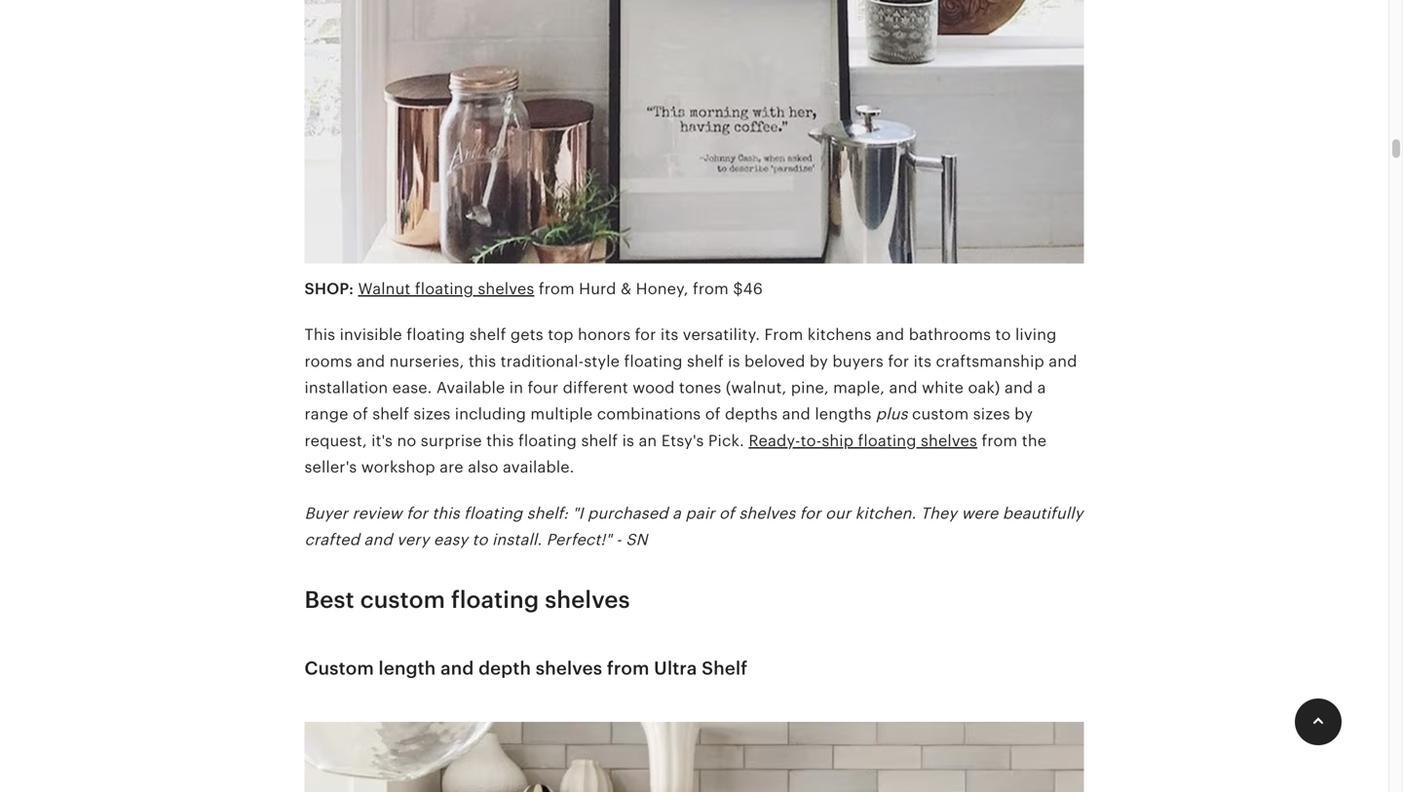 Task type: describe. For each thing, give the bounding box(es) containing it.
ship
[[822, 432, 854, 450]]

wood
[[633, 379, 675, 397]]

0 vertical spatial its
[[661, 326, 679, 344]]

style
[[584, 353, 620, 370]]

"i
[[573, 505, 584, 522]]

in
[[510, 379, 524, 397]]

are
[[440, 459, 464, 476]]

a inside 'buyer review for this floating shelf: "i purchased a pair of shelves for our kitchen. they were beautifully crafted and very easy to install. perfect!" - sn'
[[673, 505, 682, 522]]

shelf:
[[527, 505, 568, 522]]

craftsmanship
[[936, 353, 1045, 370]]

also
[[468, 459, 499, 476]]

perfect!"
[[547, 531, 612, 549]]

pine,
[[791, 379, 829, 397]]

shelf up it's
[[373, 406, 409, 423]]

bathrooms
[[909, 326, 992, 344]]

this inside 'buyer review for this floating shelf: "i purchased a pair of shelves for our kitchen. they were beautifully crafted and very easy to install. perfect!" - sn'
[[432, 505, 460, 522]]

floating inside custom sizes by request, it's no surprise this floating shelf is an etsy's pick.
[[519, 432, 577, 450]]

surprise
[[421, 432, 482, 450]]

0 horizontal spatial custom
[[360, 587, 446, 614]]

an
[[639, 432, 657, 450]]

range
[[305, 406, 349, 423]]

invisible
[[340, 326, 403, 344]]

&
[[621, 280, 632, 298]]

available.
[[503, 459, 575, 476]]

floating up nurseries,
[[407, 326, 465, 344]]

custom sizes by request, it's no surprise this floating shelf is an etsy's pick.
[[305, 406, 1034, 450]]

lengths
[[815, 406, 872, 423]]

floating down install.
[[451, 587, 539, 614]]

request,
[[305, 432, 367, 450]]

shelf up tones
[[687, 353, 724, 370]]

walnut floating shelves link
[[358, 280, 535, 298]]

-
[[616, 531, 622, 549]]

easy
[[434, 531, 468, 549]]

shop:
[[305, 280, 354, 298]]

to inside this invisible floating shelf gets top honors for its versatility. from kitchens and bathrooms to living rooms and nurseries, this traditional-style floating shelf is beloved by buyers for its craftsmanship and installation ease. available in four different wood tones (walnut, pine, maple, and white oak) and a range of shelf sizes including multiple combinations of depths and lengths
[[996, 326, 1012, 344]]

ready-to-ship floating shelves link
[[749, 432, 978, 450]]

etsy's
[[662, 432, 704, 450]]

shelves down white
[[921, 432, 978, 450]]

ready-
[[749, 432, 801, 450]]

ultra
[[654, 659, 698, 679]]

and left depth
[[441, 659, 474, 679]]

purchased
[[588, 505, 668, 522]]

is inside custom sizes by request, it's no surprise this floating shelf is an etsy's pick.
[[623, 432, 635, 450]]

they
[[921, 505, 958, 522]]

shelves down the "perfect!""
[[545, 587, 631, 614]]

rooms
[[305, 353, 353, 370]]

buyers
[[833, 353, 884, 370]]

different
[[563, 379, 629, 397]]

shelves inside 'buyer review for this floating shelf: "i purchased a pair of shelves for our kitchen. they were beautifully crafted and very easy to install. perfect!" - sn'
[[739, 505, 796, 522]]

walnut
[[358, 280, 411, 298]]

buyer
[[305, 505, 348, 522]]

to-
[[801, 432, 822, 450]]

floating up wood
[[624, 353, 683, 370]]

shelves right depth
[[536, 659, 603, 679]]

gets
[[511, 326, 544, 344]]

depth
[[479, 659, 531, 679]]

shelf
[[702, 659, 748, 679]]

and up plus
[[890, 379, 918, 397]]

pair
[[686, 505, 715, 522]]

pick.
[[709, 432, 745, 450]]

plus
[[876, 406, 908, 423]]

from
[[765, 326, 804, 344]]

$46
[[733, 280, 763, 298]]

this inside custom sizes by request, it's no surprise this floating shelf is an etsy's pick.
[[487, 432, 514, 450]]

for right buyers in the right of the page
[[889, 353, 910, 370]]

combinations
[[597, 406, 701, 423]]

and down living
[[1049, 353, 1078, 370]]

custom inside custom sizes by request, it's no surprise this floating shelf is an etsy's pick.
[[913, 406, 969, 423]]

were
[[962, 505, 999, 522]]

shelves up gets
[[478, 280, 535, 298]]

and down pine,
[[783, 406, 811, 423]]

top
[[548, 326, 574, 344]]

best
[[305, 587, 355, 614]]

best custom floating shelves
[[305, 587, 631, 614]]

beautifully
[[1003, 505, 1084, 522]]

oak)
[[969, 379, 1001, 397]]

depths
[[725, 406, 778, 423]]

to inside 'buyer review for this floating shelf: "i purchased a pair of shelves for our kitchen. they were beautifully crafted and very easy to install. perfect!" - sn'
[[472, 531, 488, 549]]

from left ultra
[[607, 659, 650, 679]]

and inside 'buyer review for this floating shelf: "i purchased a pair of shelves for our kitchen. they were beautifully crafted and very easy to install. perfect!" - sn'
[[364, 531, 393, 549]]

crafted
[[305, 531, 360, 549]]



Task type: locate. For each thing, give the bounding box(es) containing it.
including
[[455, 406, 526, 423]]

sizes down oak) on the right of the page
[[974, 406, 1011, 423]]

0 horizontal spatial to
[[472, 531, 488, 549]]

custom
[[913, 406, 969, 423], [360, 587, 446, 614]]

floating up install.
[[464, 505, 523, 522]]

shop: walnut floating shelves from hurd & honey, from $46
[[305, 280, 763, 298]]

by up the
[[1015, 406, 1034, 423]]

1 vertical spatial this
[[487, 432, 514, 450]]

by up pine,
[[810, 353, 829, 370]]

available
[[437, 379, 505, 397]]

1 horizontal spatial is
[[728, 353, 741, 370]]

shelves right 'pair'
[[739, 505, 796, 522]]

1 horizontal spatial custom
[[913, 406, 969, 423]]

floating up available.
[[519, 432, 577, 450]]

the
[[1023, 432, 1047, 450]]

living
[[1016, 326, 1057, 344]]

a left 'pair'
[[673, 505, 682, 522]]

this invisible floating shelf gets top honors for its versatility. from kitchens and bathrooms to living rooms and nurseries, this traditional-style floating shelf is beloved by buyers for its craftsmanship and installation ease. available in four different wood tones (walnut, pine, maple, and white oak) and a range of shelf sizes including multiple combinations of depths and lengths
[[305, 326, 1078, 423]]

very
[[397, 531, 429, 549]]

length
[[379, 659, 436, 679]]

and up buyers in the right of the page
[[876, 326, 905, 344]]

1 sizes from the left
[[414, 406, 451, 423]]

honors
[[578, 326, 631, 344]]

this up easy in the left of the page
[[432, 505, 460, 522]]

from inside from the seller's workshop are also available.
[[982, 432, 1018, 450]]

1 vertical spatial by
[[1015, 406, 1034, 423]]

sizes
[[414, 406, 451, 423], [974, 406, 1011, 423]]

traditional-
[[501, 353, 584, 370]]

four
[[528, 379, 559, 397]]

shelf
[[470, 326, 506, 344], [687, 353, 724, 370], [373, 406, 409, 423], [581, 432, 618, 450]]

its up white
[[914, 353, 932, 370]]

to up craftsmanship
[[996, 326, 1012, 344]]

this inside this invisible floating shelf gets top honors for its versatility. from kitchens and bathrooms to living rooms and nurseries, this traditional-style floating shelf is beloved by buyers for its craftsmanship and installation ease. available in four different wood tones (walnut, pine, maple, and white oak) and a range of shelf sizes including multiple combinations of depths and lengths
[[469, 353, 497, 370]]

custom length floating shelves from ultra shelf image
[[305, 710, 1085, 793]]

of right 'pair'
[[720, 505, 735, 522]]

shelf down the multiple
[[581, 432, 618, 450]]

ease.
[[393, 379, 432, 397]]

floating down plus
[[858, 432, 917, 450]]

maple,
[[834, 379, 885, 397]]

for
[[635, 326, 657, 344], [889, 353, 910, 370], [407, 505, 428, 522], [800, 505, 822, 522]]

sizes up surprise
[[414, 406, 451, 423]]

floating right walnut
[[415, 280, 474, 298]]

floating inside 'buyer review for this floating shelf: "i purchased a pair of shelves for our kitchen. they were beautifully crafted and very easy to install. perfect!" - sn'
[[464, 505, 523, 522]]

from
[[539, 280, 575, 298], [693, 280, 729, 298], [982, 432, 1018, 450], [607, 659, 650, 679]]

beloved
[[745, 353, 806, 370]]

our
[[826, 505, 851, 522]]

tones
[[679, 379, 722, 397]]

1 vertical spatial its
[[914, 353, 932, 370]]

is inside this invisible floating shelf gets top honors for its versatility. from kitchens and bathrooms to living rooms and nurseries, this traditional-style floating shelf is beloved by buyers for its craftsmanship and installation ease. available in four different wood tones (walnut, pine, maple, and white oak) and a range of shelf sizes including multiple combinations of depths and lengths
[[728, 353, 741, 370]]

is
[[728, 353, 741, 370], [623, 432, 635, 450]]

1 vertical spatial a
[[673, 505, 682, 522]]

and down "invisible"
[[357, 353, 385, 370]]

and
[[876, 326, 905, 344], [357, 353, 385, 370], [1049, 353, 1078, 370], [890, 379, 918, 397], [1005, 379, 1034, 397], [783, 406, 811, 423], [364, 531, 393, 549], [441, 659, 474, 679]]

0 horizontal spatial by
[[810, 353, 829, 370]]

no
[[397, 432, 417, 450]]

0 horizontal spatial its
[[661, 326, 679, 344]]

1 vertical spatial custom
[[360, 587, 446, 614]]

this up available
[[469, 353, 497, 370]]

walnut floating shelves from hurd and honey image
[[305, 0, 1085, 276]]

from the seller's workshop are also available.
[[305, 432, 1047, 476]]

0 vertical spatial to
[[996, 326, 1012, 344]]

kitchens
[[808, 326, 872, 344]]

shelf left gets
[[470, 326, 506, 344]]

1 vertical spatial is
[[623, 432, 635, 450]]

0 vertical spatial by
[[810, 353, 829, 370]]

1 horizontal spatial by
[[1015, 406, 1034, 423]]

1 vertical spatial to
[[472, 531, 488, 549]]

is down 'versatility.'
[[728, 353, 741, 370]]

by inside this invisible floating shelf gets top honors for its versatility. from kitchens and bathrooms to living rooms and nurseries, this traditional-style floating shelf is beloved by buyers for its craftsmanship and installation ease. available in four different wood tones (walnut, pine, maple, and white oak) and a range of shelf sizes including multiple combinations of depths and lengths
[[810, 353, 829, 370]]

install.
[[492, 531, 542, 549]]

review
[[352, 505, 402, 522]]

0 vertical spatial is
[[728, 353, 741, 370]]

1 horizontal spatial its
[[914, 353, 932, 370]]

of down installation
[[353, 406, 368, 423]]

0 horizontal spatial is
[[623, 432, 635, 450]]

for left our
[[800, 505, 822, 522]]

white
[[922, 379, 964, 397]]

1 horizontal spatial a
[[1038, 379, 1047, 397]]

is left "an"
[[623, 432, 635, 450]]

and right oak) on the right of the page
[[1005, 379, 1034, 397]]

sizes inside custom sizes by request, it's no surprise this floating shelf is an etsy's pick.
[[974, 406, 1011, 423]]

it's
[[372, 432, 393, 450]]

of inside 'buyer review for this floating shelf: "i purchased a pair of shelves for our kitchen. they were beautifully crafted and very easy to install. perfect!" - sn'
[[720, 505, 735, 522]]

0 vertical spatial this
[[469, 353, 497, 370]]

from left the
[[982, 432, 1018, 450]]

a inside this invisible floating shelf gets top honors for its versatility. from kitchens and bathrooms to living rooms and nurseries, this traditional-style floating shelf is beloved by buyers for its craftsmanship and installation ease. available in four different wood tones (walnut, pine, maple, and white oak) and a range of shelf sizes including multiple combinations of depths and lengths
[[1038, 379, 1047, 397]]

honey,
[[636, 280, 689, 298]]

0 horizontal spatial sizes
[[414, 406, 451, 423]]

0 horizontal spatial a
[[673, 505, 682, 522]]

seller's
[[305, 459, 357, 476]]

1 horizontal spatial sizes
[[974, 406, 1011, 423]]

from left $46
[[693, 280, 729, 298]]

workshop
[[361, 459, 436, 476]]

by
[[810, 353, 829, 370], [1015, 406, 1034, 423]]

hurd
[[579, 280, 617, 298]]

2 sizes from the left
[[974, 406, 1011, 423]]

1 horizontal spatial to
[[996, 326, 1012, 344]]

0 vertical spatial a
[[1038, 379, 1047, 397]]

for up very
[[407, 505, 428, 522]]

custom
[[305, 659, 374, 679]]

shelf inside custom sizes by request, it's no surprise this floating shelf is an etsy's pick.
[[581, 432, 618, 450]]

this
[[305, 326, 336, 344]]

sn
[[626, 531, 648, 549]]

custom down white
[[913, 406, 969, 423]]

from left hurd
[[539, 280, 575, 298]]

its
[[661, 326, 679, 344], [914, 353, 932, 370]]

multiple
[[531, 406, 593, 423]]

installation
[[305, 379, 388, 397]]

to
[[996, 326, 1012, 344], [472, 531, 488, 549]]

custom length and depth shelves from ultra shelf
[[305, 659, 748, 679]]

this down including
[[487, 432, 514, 450]]

nurseries,
[[390, 353, 465, 370]]

sizes inside this invisible floating shelf gets top honors for its versatility. from kitchens and bathrooms to living rooms and nurseries, this traditional-style floating shelf is beloved by buyers for its craftsmanship and installation ease. available in four different wood tones (walnut, pine, maple, and white oak) and a range of shelf sizes including multiple combinations of depths and lengths
[[414, 406, 451, 423]]

kitchen.
[[856, 505, 917, 522]]

versatility.
[[683, 326, 761, 344]]

shelves
[[478, 280, 535, 298], [921, 432, 978, 450], [739, 505, 796, 522], [545, 587, 631, 614], [536, 659, 603, 679]]

2 vertical spatial this
[[432, 505, 460, 522]]

this
[[469, 353, 497, 370], [487, 432, 514, 450], [432, 505, 460, 522]]

for right honors at the left of the page
[[635, 326, 657, 344]]

and down review
[[364, 531, 393, 549]]

ready-to-ship floating shelves
[[749, 432, 978, 450]]

0 vertical spatial custom
[[913, 406, 969, 423]]

to right easy in the left of the page
[[472, 531, 488, 549]]

floating
[[415, 280, 474, 298], [407, 326, 465, 344], [624, 353, 683, 370], [519, 432, 577, 450], [858, 432, 917, 450], [464, 505, 523, 522], [451, 587, 539, 614]]

(walnut,
[[726, 379, 787, 397]]

a
[[1038, 379, 1047, 397], [673, 505, 682, 522]]

by inside custom sizes by request, it's no surprise this floating shelf is an etsy's pick.
[[1015, 406, 1034, 423]]

its down the honey,
[[661, 326, 679, 344]]

custom down very
[[360, 587, 446, 614]]

a down living
[[1038, 379, 1047, 397]]

buyer review for this floating shelf: "i purchased a pair of shelves for our kitchen. they were beautifully crafted and very easy to install. perfect!" - sn
[[305, 505, 1084, 549]]

of down tones
[[706, 406, 721, 423]]



Task type: vqa. For each thing, say whether or not it's contained in the screenshot.
SHELF:
yes



